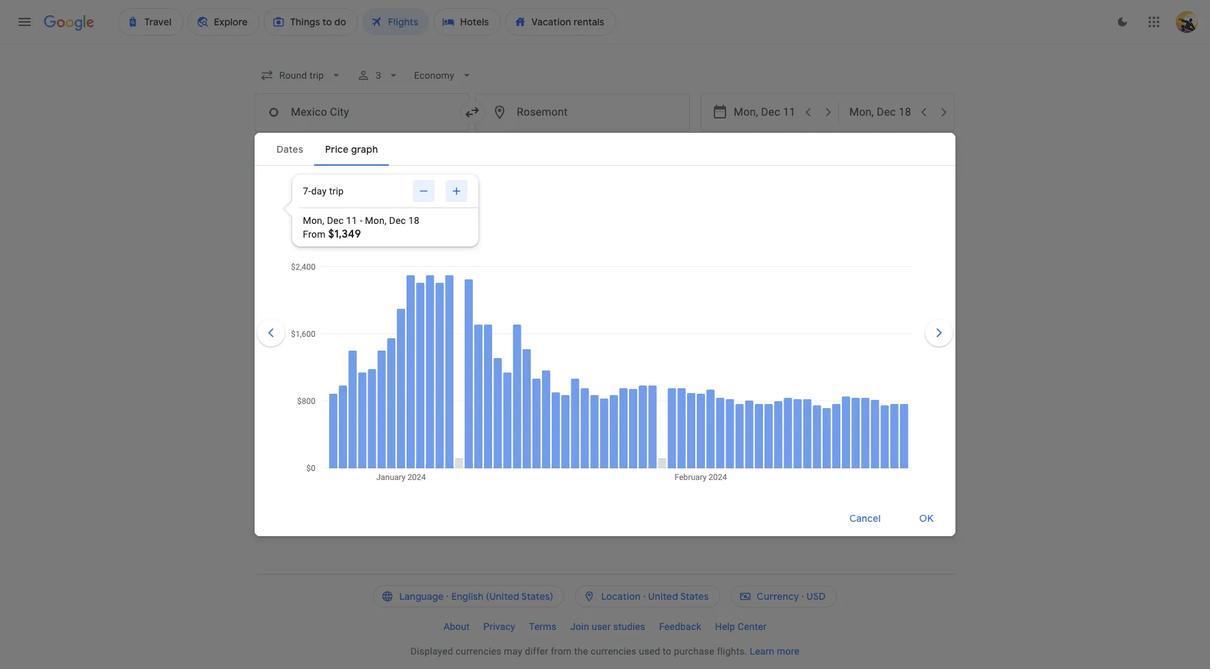 Task type: locate. For each thing, give the bounding box(es) containing it.
1 horizontal spatial dec
[[357, 194, 376, 207]]

2
[[759, 400, 763, 412]]

scroll forward image
[[923, 316, 956, 349]]

scroll backward image
[[255, 316, 288, 349]]

9:50 pm
[[371, 396, 411, 409]]

tickets down leaves mexico city international airport at 6:20 pm on monday, december 11 and arrives at o'hare international airport at 10:19 pm on monday, december 11. element
[[355, 361, 381, 370]]

user
[[592, 621, 611, 632]]

dec right learn more about tracked prices image
[[357, 194, 376, 207]]

help center
[[715, 621, 767, 632]]

ok button
[[903, 502, 950, 534]]

nonstop flight. element
[[611, 396, 654, 412]]

dec inside find the best price 'region'
[[357, 194, 376, 207]]

hr right 4
[[531, 396, 542, 409]]

fees
[[375, 260, 392, 269], [543, 260, 559, 269]]

510 kg co 2
[[707, 396, 763, 412]]

learn more link
[[750, 646, 800, 657]]

1 ord from the top
[[545, 361, 562, 370]]

may
[[562, 260, 578, 269], [504, 646, 523, 657]]

about link
[[437, 616, 477, 638]]

1 horizontal spatial -
[[708, 413, 710, 423]]

min inside 4 hr 30 min mex – ord
[[560, 396, 578, 409]]

booked down 10:19 pm
[[383, 361, 411, 370]]

$1,349 round trip
[[863, 396, 900, 423]]

may left "differ" at bottom left
[[504, 646, 523, 657]]

0 horizontal spatial $1,349
[[328, 227, 361, 241]]

mex for 3
[[522, 361, 539, 370]]

mex up 4
[[522, 361, 539, 370]]

1 mon, from the left
[[303, 215, 325, 226]]

2 ord from the top
[[545, 412, 562, 422]]

18
[[409, 215, 420, 226]]

11 – 18
[[378, 194, 405, 207]]

separate tickets booked together. this trip includes tickets from multiple airlines. missed connections may be protected by gotogate.. element
[[318, 310, 446, 319], [318, 361, 446, 370]]

2 horizontal spatial 3
[[522, 344, 528, 358]]

0 vertical spatial trip
[[329, 186, 344, 197]]

1 vertical spatial ord
[[545, 412, 562, 422]]

1 horizontal spatial trip
[[888, 413, 900, 423]]

hr inside 4 hr 30 min mex – ord
[[531, 396, 542, 409]]

hr for 4
[[531, 396, 542, 409]]

ord
[[545, 361, 562, 370], [545, 412, 562, 422]]

hr
[[531, 344, 541, 358], [531, 396, 542, 409]]

0 vertical spatial separate tickets booked together
[[318, 310, 446, 319]]

0 vertical spatial tickets
[[355, 310, 381, 319]]

separate tickets booked together. this trip includes tickets from multiple airlines. missed connections may be protected by gotogate.. element down 4:19 am
[[318, 310, 446, 319]]

- right 11
[[360, 215, 363, 226]]

1 vertical spatial mex
[[522, 412, 539, 422]]

separate up 6:20 pm text box
[[318, 310, 353, 319]]

3 inside 3 hr 59 min mex – ord
[[522, 344, 528, 358]]

currencies down privacy
[[456, 646, 502, 657]]

1 horizontal spatial 3
[[407, 260, 412, 269]]

emissions down 510 kg co 2
[[723, 413, 763, 423]]

purchase
[[674, 646, 715, 657]]

0 vertical spatial emissions
[[381, 142, 426, 154]]

english
[[452, 590, 484, 603]]

dec left 18
[[389, 215, 406, 226]]

Return text field
[[850, 94, 913, 131]]

nonstop
[[611, 396, 654, 409]]

0 horizontal spatial fees
[[375, 260, 392, 269]]

together down arrival time: 10:19 pm. text field
[[413, 361, 446, 370]]

1 tickets from the top
[[355, 310, 381, 319]]

2 booked from the top
[[383, 361, 411, 370]]

separate
[[318, 310, 353, 319], [318, 361, 353, 370]]

1 vertical spatial booked
[[383, 361, 411, 370]]

4
[[522, 396, 529, 409]]

0 vertical spatial 3
[[376, 70, 382, 81]]

fees right bag
[[543, 260, 559, 269]]

booked down 4:19 am
[[383, 310, 411, 319]]

2 vertical spatial 3
[[522, 344, 528, 358]]

booked
[[383, 310, 411, 319], [383, 361, 411, 370]]

$1,349 up round
[[868, 396, 900, 409]]

english (united states)
[[452, 590, 554, 603]]

help
[[715, 621, 736, 632]]

 image inside departing flights main content
[[367, 412, 369, 422]]

trip for $1,349
[[888, 413, 900, 423]]

1 horizontal spatial fees
[[543, 260, 559, 269]]

– inside 4 hr 30 min mex – ord
[[539, 412, 545, 422]]

ord inside 4 hr 30 min mex – ord
[[545, 412, 562, 422]]

59
[[544, 344, 556, 358]]

0 vertical spatial -
[[360, 215, 363, 226]]

mon, down the dec 11 – 18 at the top left
[[365, 215, 387, 226]]

1 vertical spatial min
[[560, 396, 578, 409]]

volaris
[[453, 310, 480, 319], [453, 361, 480, 370]]

fees right +
[[375, 260, 392, 269]]

Arrival time: 10:19 PM. text field
[[371, 344, 414, 358]]

united
[[649, 590, 679, 603]]

may inside departing flights main content
[[562, 260, 578, 269]]

include
[[281, 260, 309, 269]]

0 horizontal spatial mon,
[[303, 215, 325, 226]]

3 for 3
[[376, 70, 382, 81]]

 image
[[367, 412, 369, 422]]

1 vertical spatial separate
[[318, 361, 353, 370]]

tickets
[[355, 310, 381, 319], [355, 361, 381, 370]]

day
[[311, 186, 327, 197]]

currencies
[[456, 646, 502, 657], [591, 646, 637, 657]]

1 separate from the top
[[318, 310, 353, 319]]

find the best price region
[[255, 192, 956, 228]]

trip inside $1,349 round trip
[[888, 413, 900, 423]]

cancel button
[[833, 502, 898, 534]]

currencies down the join user studies
[[591, 646, 637, 657]]

0 vertical spatial hr
[[531, 344, 541, 358]]

trip down "1349 us dollars" text field
[[888, 413, 900, 423]]

studies
[[614, 621, 646, 632]]

separate tickets booked together. this trip includes tickets from multiple airlines. missed connections may be protected by gotogate.. element down 10:19 pm
[[318, 361, 446, 370]]

emissions
[[381, 142, 426, 154], [723, 413, 763, 423]]

prices
[[255, 260, 279, 269]]

states
[[681, 590, 709, 603]]

0 horizontal spatial trip
[[329, 186, 344, 197]]

$1,349 inside mon, dec 11 - mon, dec 18 from $1,349
[[328, 227, 361, 241]]

1 horizontal spatial currencies
[[591, 646, 637, 657]]

taxes
[[345, 260, 366, 269]]

mon,
[[303, 215, 325, 226], [365, 215, 387, 226]]

aeromexico
[[318, 412, 364, 422]]

0 horizontal spatial 3
[[376, 70, 382, 81]]

1 vertical spatial emissions
[[723, 413, 763, 423]]

0 horizontal spatial emissions
[[381, 142, 426, 154]]

language
[[399, 590, 444, 603]]

– down 30
[[539, 412, 545, 422]]

departing
[[255, 238, 319, 255]]

2 separate tickets booked together. this trip includes tickets from multiple airlines. missed connections may be protected by gotogate.. element from the top
[[318, 361, 446, 370]]

(1)
[[323, 142, 334, 154]]

dec
[[357, 194, 376, 207], [327, 215, 344, 226], [389, 215, 406, 226]]

hr left 59
[[531, 344, 541, 358]]

feedback link
[[653, 616, 709, 638]]

tickets down 4:19 am
[[355, 310, 381, 319]]

Departure text field
[[734, 94, 797, 131]]

1 vertical spatial -
[[708, 413, 710, 423]]

0 vertical spatial volaris
[[453, 310, 480, 319]]

ord down 30
[[545, 412, 562, 422]]

may left "apply."
[[562, 260, 578, 269]]

11
[[346, 215, 357, 226]]

separate down 6:20 pm at bottom
[[318, 361, 353, 370]]

total duration 4 hr 30 min. element
[[522, 396, 611, 412]]

0 vertical spatial together
[[413, 310, 446, 319]]

0 horizontal spatial -
[[360, 215, 363, 226]]

center
[[738, 621, 767, 632]]

2 separate from the top
[[318, 361, 353, 370]]

hr inside 3 hr 59 min mex – ord
[[531, 344, 541, 358]]

1 mex from the top
[[522, 361, 539, 370]]

1 fees from the left
[[375, 260, 392, 269]]

together down 4:19 am
[[413, 310, 446, 319]]

differ
[[525, 646, 549, 657]]

0 vertical spatial separate
[[318, 310, 353, 319]]

trip
[[329, 186, 344, 197], [888, 413, 900, 423]]

1 separate tickets booked together. this trip includes tickets from multiple airlines. missed connections may be protected by gotogate.. element from the top
[[318, 310, 446, 319]]

separate tickets booked together
[[318, 310, 446, 319], [318, 361, 446, 370]]

1 horizontal spatial $1,349
[[868, 396, 900, 409]]

mex inside 3 hr 59 min mex – ord
[[522, 361, 539, 370]]

0 vertical spatial mex
[[522, 361, 539, 370]]

emissions right the less
[[381, 142, 426, 154]]

emissions inside popup button
[[381, 142, 426, 154]]

mon, up 'from'
[[303, 215, 325, 226]]

0 vertical spatial $1,349
[[328, 227, 361, 241]]

1 vertical spatial hr
[[531, 396, 542, 409]]

2 volaris from the top
[[453, 361, 480, 370]]

mex inside 4 hr 30 min mex – ord
[[522, 412, 539, 422]]

0 horizontal spatial dec
[[327, 215, 344, 226]]

0 vertical spatial booked
[[383, 310, 411, 319]]

1 vertical spatial trip
[[888, 413, 900, 423]]

separate tickets booked together down 4:19 am
[[318, 310, 446, 319]]

$1,349
[[328, 227, 361, 241], [868, 396, 900, 409]]

$1,349 inside $1,349 round trip
[[868, 396, 900, 409]]

location
[[602, 590, 641, 603]]

min right 59
[[558, 344, 577, 358]]

min
[[558, 344, 577, 358], [560, 396, 578, 409]]

ord inside 3 hr 59 min mex – ord
[[545, 361, 562, 370]]

1 vertical spatial volaris
[[453, 361, 480, 370]]

prices include required taxes + fees for 3 adults. optional charges and bag fees may apply. passenger assistance
[[255, 260, 689, 269]]

1 vertical spatial 3
[[407, 260, 412, 269]]

1 vertical spatial separate tickets booked together
[[318, 361, 446, 370]]

together
[[413, 310, 446, 319], [413, 361, 446, 370]]

passenger assistance button
[[605, 260, 689, 269]]

min right 30
[[560, 396, 578, 409]]

separate tickets booked together down 10:19 pm
[[318, 361, 446, 370]]

1 horizontal spatial may
[[562, 260, 578, 269]]

1 horizontal spatial mon,
[[365, 215, 387, 226]]

ok
[[920, 512, 934, 524]]

0 vertical spatial separate tickets booked together. this trip includes tickets from multiple airlines. missed connections may be protected by gotogate.. element
[[318, 310, 446, 319]]

$1,349 down 11
[[328, 227, 361, 241]]

0 vertical spatial ord
[[545, 361, 562, 370]]

ord for 59
[[545, 361, 562, 370]]

min for 3 hr 59 min
[[558, 344, 577, 358]]

0 vertical spatial min
[[558, 344, 577, 358]]

3 button
[[351, 63, 406, 88]]

3 for 3 hr 59 min mex – ord
[[522, 344, 528, 358]]

1 vertical spatial separate tickets booked together. this trip includes tickets from multiple airlines. missed connections may be protected by gotogate.. element
[[318, 361, 446, 370]]

trip right day
[[329, 186, 344, 197]]

feedback
[[659, 621, 702, 632]]

1 vertical spatial $1,349
[[868, 396, 900, 409]]

None search field
[[255, 63, 972, 181]]

more
[[777, 646, 800, 657]]

ord down 59
[[545, 361, 562, 370]]

2 mon, from the left
[[365, 215, 387, 226]]

usd
[[807, 590, 826, 603]]

1 vertical spatial tickets
[[355, 361, 381, 370]]

0 horizontal spatial currencies
[[456, 646, 502, 657]]

swap origin and destination. image
[[464, 104, 481, 121]]

displayed currencies may differ from the currencies used to purchase flights. learn more
[[411, 646, 800, 657]]

2 separate tickets booked together from the top
[[318, 361, 446, 370]]

5:20 pm
[[318, 396, 359, 409]]

1 booked from the top
[[383, 310, 411, 319]]

1 horizontal spatial emissions
[[723, 413, 763, 423]]

optional
[[442, 260, 475, 269]]

Departure time: 5:20 PM. text field
[[318, 396, 359, 409]]

2 mex from the top
[[522, 412, 539, 422]]

3 inside popup button
[[376, 70, 382, 81]]

3
[[376, 70, 382, 81], [407, 260, 412, 269], [522, 344, 528, 358]]

min inside 3 hr 59 min mex – ord
[[558, 344, 577, 358]]

- down 510
[[708, 413, 710, 423]]

Arrival time: 4:19 AM. text field
[[376, 293, 415, 307]]

mex down 4
[[522, 412, 539, 422]]

dec left 11
[[327, 215, 344, 226]]

track prices
[[278, 194, 334, 207]]

1 separate tickets booked together from the top
[[318, 310, 446, 319]]

0 horizontal spatial may
[[504, 646, 523, 657]]

1 vertical spatial together
[[413, 361, 446, 370]]

– down 59
[[539, 361, 545, 370]]

from
[[551, 646, 572, 657]]

0 vertical spatial may
[[562, 260, 578, 269]]



Task type: describe. For each thing, give the bounding box(es) containing it.
Departure time: 6:20 PM. text field
[[318, 344, 359, 358]]

states)
[[522, 590, 554, 603]]

– right the 5:20 pm
[[361, 396, 368, 409]]

30
[[544, 396, 557, 409]]

cancel
[[850, 512, 881, 524]]

1 vertical spatial may
[[504, 646, 523, 657]]

bag fees button
[[526, 260, 559, 269]]

track
[[278, 194, 303, 207]]

all filters (1)
[[281, 142, 334, 154]]

join
[[571, 621, 589, 632]]

departing flights
[[255, 238, 362, 255]]

2 together from the top
[[413, 361, 446, 370]]

privacy
[[484, 621, 516, 632]]

for
[[394, 260, 405, 269]]

Arrival time: 9:50 PM. text field
[[371, 396, 411, 409]]

delta
[[372, 412, 392, 422]]

- inside departing flights main content
[[708, 413, 710, 423]]

from
[[303, 229, 326, 240]]

6:20 pm – 10:19 pm
[[318, 344, 414, 358]]

all filters (1) button
[[255, 137, 345, 159]]

adults.
[[414, 260, 440, 269]]

emissions inside departing flights main content
[[723, 413, 763, 423]]

7-day trip
[[303, 186, 344, 197]]

(united
[[486, 590, 520, 603]]

2 tickets from the top
[[355, 361, 381, 370]]

hr for 3
[[531, 344, 541, 358]]

all
[[281, 142, 292, 154]]

-7% emissions
[[708, 413, 763, 423]]

min for 4 hr 30 min
[[560, 396, 578, 409]]

about
[[444, 621, 470, 632]]

terms
[[529, 621, 557, 632]]

united states
[[649, 590, 709, 603]]

displayed
[[411, 646, 453, 657]]

5:20 pm – 9:50 pm
[[318, 396, 411, 409]]

charges
[[477, 260, 508, 269]]

7-
[[303, 186, 311, 197]]

less
[[359, 142, 379, 154]]

less emissions
[[359, 142, 426, 154]]

co
[[741, 396, 759, 409]]

2 horizontal spatial dec
[[389, 215, 406, 226]]

privacy link
[[477, 616, 522, 638]]

prices
[[305, 194, 334, 207]]

round
[[863, 413, 885, 423]]

510
[[707, 396, 724, 409]]

learn
[[750, 646, 775, 657]]

and
[[510, 260, 524, 269]]

1 volaris from the top
[[453, 310, 480, 319]]

to
[[663, 646, 672, 657]]

4 hr 30 min mex – ord
[[522, 396, 578, 422]]

assistance
[[648, 260, 689, 269]]

join user studies link
[[564, 616, 653, 638]]

help center link
[[709, 616, 774, 638]]

used
[[639, 646, 661, 657]]

flights
[[322, 238, 362, 255]]

ord for 30
[[545, 412, 562, 422]]

departing flights main content
[[255, 192, 956, 447]]

join user studies
[[571, 621, 646, 632]]

10:19 pm
[[371, 344, 414, 358]]

flights.
[[717, 646, 748, 657]]

4:19 am
[[376, 293, 415, 307]]

apply.
[[580, 260, 603, 269]]

bag
[[526, 260, 541, 269]]

leaves mexico city international airport at 6:20 pm on monday, december 11 and arrives at o'hare international airport at 10:19 pm on monday, december 11. element
[[318, 344, 414, 358]]

less emissions button
[[350, 137, 450, 159]]

2 fees from the left
[[543, 260, 559, 269]]

filters
[[294, 142, 321, 154]]

mex for 4
[[522, 412, 539, 422]]

dec 11 – 18
[[357, 194, 405, 207]]

– inside 3 hr 59 min mex – ord
[[539, 361, 545, 370]]

passenger
[[605, 260, 645, 269]]

+
[[368, 260, 373, 269]]

none search field containing all filters (1)
[[255, 63, 972, 181]]

1 currencies from the left
[[456, 646, 502, 657]]

2 currencies from the left
[[591, 646, 637, 657]]

- inside mon, dec 11 - mon, dec 18 from $1,349
[[360, 215, 363, 226]]

3 hr 59 min mex – ord
[[522, 344, 577, 370]]

kg
[[727, 396, 739, 409]]

the
[[575, 646, 588, 657]]

leaves mexico city international airport at 5:20 pm on monday, december 11 and arrives at o'hare international airport at 9:50 pm on monday, december 11. element
[[318, 396, 411, 409]]

7%
[[710, 413, 721, 423]]

6:20 pm
[[318, 344, 359, 358]]

currency
[[757, 590, 800, 603]]

1 together from the top
[[413, 310, 446, 319]]

total duration 3 hr 59 min. element
[[522, 344, 611, 360]]

terms link
[[522, 616, 564, 638]]

– right 6:20 pm text box
[[361, 344, 368, 358]]

mon, dec 11 - mon, dec 18 from $1,349
[[303, 215, 420, 241]]

learn more about tracked prices image
[[337, 194, 349, 207]]

trip for 7-
[[329, 186, 344, 197]]

1349 US dollars text field
[[868, 396, 900, 409]]



Task type: vqa. For each thing, say whether or not it's contained in the screenshot.


